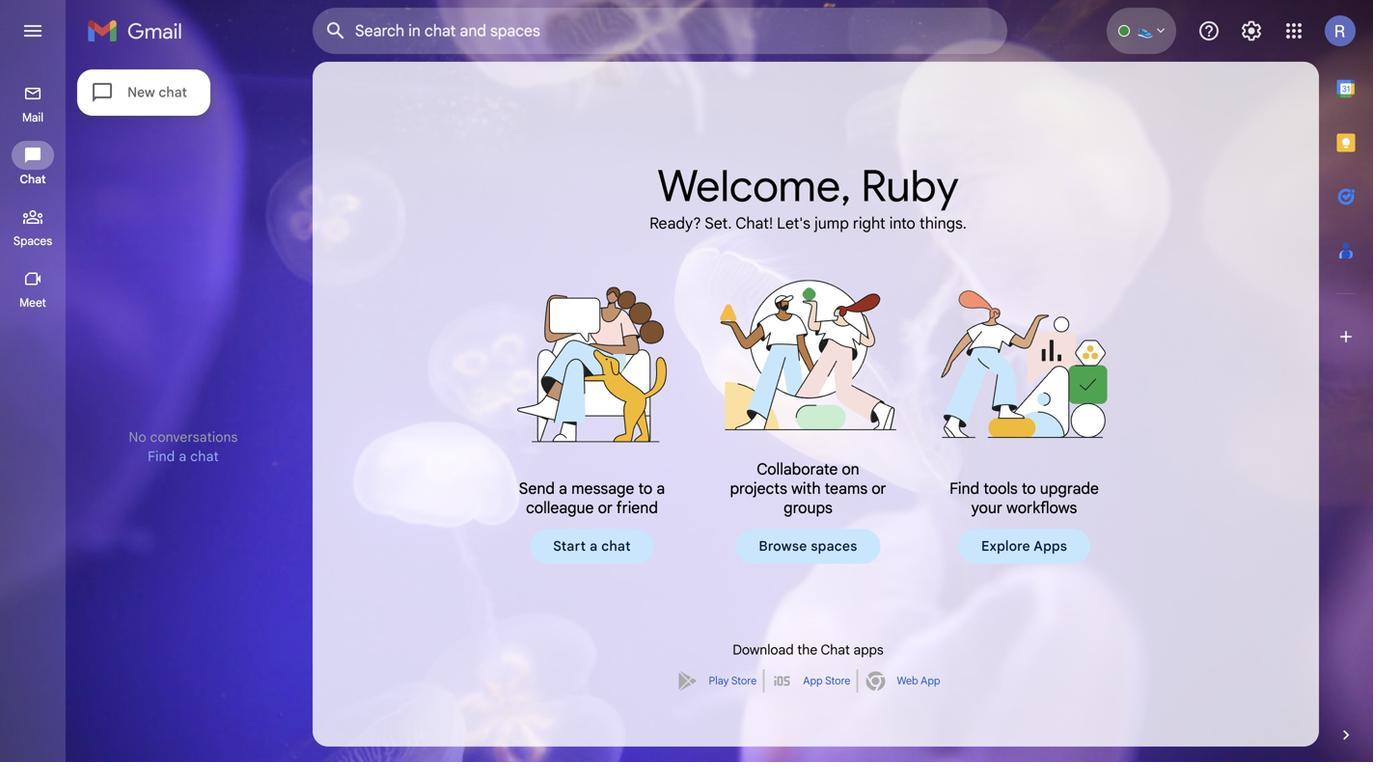 Task type: describe. For each thing, give the bounding box(es) containing it.
friend
[[617, 498, 658, 518]]

your
[[972, 498, 1003, 518]]

spaces
[[811, 538, 858, 555]]

spaces
[[13, 234, 52, 249]]

Search in mail search field
[[313, 8, 1008, 54]]

welcome, ruby ready? set. chat! let's jump right into things.
[[650, 159, 967, 233]]

spaces heading
[[0, 234, 66, 249]]

download the chat apps
[[733, 642, 884, 659]]

chat element
[[66, 125, 313, 763]]

the
[[798, 642, 818, 659]]

new
[[127, 84, 155, 101]]

to inside the find tools to upgrade your workflows
[[1022, 479, 1037, 498]]

mail
[[22, 111, 43, 125]]

groups
[[784, 498, 833, 518]]

Search in chat and spaces text field
[[355, 21, 915, 41]]

main menu image
[[21, 19, 44, 42]]

ready?
[[650, 214, 701, 233]]

teams
[[825, 479, 868, 498]]

web
[[897, 675, 919, 688]]

2 horizontal spatial a
[[657, 479, 665, 498]]

browse spaces button
[[736, 529, 881, 564]]

chat!
[[736, 214, 773, 233]]

to inside "send a message to a colleague or friend"
[[639, 479, 653, 498]]

chat inside "button"
[[159, 84, 187, 101]]

with
[[792, 479, 821, 498]]

things.
[[920, 214, 967, 233]]

or inside collaborate on projects with teams or groups
[[872, 479, 887, 498]]

collaborate on projects with teams or groups
[[730, 460, 887, 518]]

chat inside heading
[[20, 172, 46, 187]]

jump
[[815, 214, 849, 233]]

app store link
[[803, 670, 851, 693]]

explore apps
[[982, 538, 1068, 555]]

a for message
[[559, 479, 568, 498]]

navigation containing mail
[[0, 62, 68, 763]]

explore
[[982, 538, 1031, 555]]

projects
[[730, 479, 788, 498]]

web app link
[[897, 670, 941, 693]]

meet heading
[[0, 295, 66, 311]]

welcome,
[[658, 159, 851, 214]]

on
[[842, 460, 860, 479]]

start a chat button
[[530, 529, 654, 564]]

play
[[709, 675, 729, 688]]

store for play store
[[732, 675, 757, 688]]



Task type: locate. For each thing, give the bounding box(es) containing it.
2 store from the left
[[826, 675, 851, 688]]

active image
[[1138, 23, 1154, 39]]

0 vertical spatial chat
[[20, 172, 46, 187]]

2 to from the left
[[1022, 479, 1037, 498]]

settings image
[[1241, 19, 1264, 42]]

meet
[[19, 296, 46, 310]]

find tools to upgrade your workflows
[[950, 479, 1100, 518]]

new chat
[[127, 84, 187, 101]]

or right teams
[[872, 479, 887, 498]]

1 horizontal spatial a
[[590, 538, 598, 555]]

chat
[[159, 84, 187, 101], [602, 538, 631, 555]]

find
[[950, 479, 980, 498]]

colleague
[[526, 498, 594, 518]]

collaborate
[[757, 460, 838, 479]]

chat heading
[[0, 172, 66, 187]]

store for app store
[[826, 675, 851, 688]]

send a message to a colleague or friend
[[519, 479, 665, 518]]

tab list
[[1320, 62, 1374, 693]]

chat inside button
[[602, 538, 631, 555]]

app down 'download the chat apps'
[[803, 675, 823, 688]]

1 horizontal spatial store
[[826, 675, 851, 688]]

send
[[519, 479, 555, 498]]

a for chat
[[590, 538, 598, 555]]

store
[[732, 675, 757, 688], [826, 675, 851, 688]]

chat right the new
[[159, 84, 187, 101]]

chat right 'the'
[[821, 642, 850, 659]]

mail heading
[[0, 110, 66, 126]]

chat down mail heading
[[20, 172, 46, 187]]

1 horizontal spatial app
[[921, 675, 941, 688]]

0 horizontal spatial chat
[[159, 84, 187, 101]]

play store
[[709, 675, 757, 688]]

0 horizontal spatial chat
[[20, 172, 46, 187]]

1 horizontal spatial chat
[[602, 538, 631, 555]]

0 horizontal spatial to
[[639, 479, 653, 498]]

1 horizontal spatial or
[[872, 479, 887, 498]]

0 horizontal spatial app
[[803, 675, 823, 688]]

ruby
[[861, 159, 959, 214]]

to
[[639, 479, 653, 498], [1022, 479, 1037, 498]]

1 store from the left
[[732, 675, 757, 688]]

store inside 'link'
[[826, 675, 851, 688]]

2 app from the left
[[921, 675, 941, 688]]

a right send at left
[[559, 479, 568, 498]]

0 horizontal spatial or
[[598, 498, 613, 518]]

support image
[[1198, 19, 1221, 42]]

start
[[553, 538, 586, 555]]

store down 'download the chat apps'
[[826, 675, 851, 688]]

1 horizontal spatial to
[[1022, 479, 1037, 498]]

or
[[872, 479, 887, 498], [598, 498, 613, 518]]

app
[[803, 675, 823, 688], [921, 675, 941, 688]]

navigation
[[0, 62, 68, 763]]

play store link
[[709, 670, 757, 693]]

a right message
[[657, 479, 665, 498]]

or left "friend"
[[598, 498, 613, 518]]

a right start
[[590, 538, 598, 555]]

chat
[[20, 172, 46, 187], [821, 642, 850, 659]]

tools
[[984, 479, 1018, 498]]

1 to from the left
[[639, 479, 653, 498]]

let's
[[777, 214, 811, 233]]

apps
[[1034, 538, 1068, 555]]

browse spaces
[[759, 538, 858, 555]]

to right "tools"
[[1022, 479, 1037, 498]]

download
[[733, 642, 794, 659]]

1 vertical spatial chat
[[602, 538, 631, 555]]

explore apps button
[[959, 529, 1091, 564]]

a
[[559, 479, 568, 498], [657, 479, 665, 498], [590, 538, 598, 555]]

browse
[[759, 538, 808, 555]]

new chat button
[[77, 70, 210, 116]]

chat down "friend"
[[602, 538, 631, 555]]

app inside app store 'link'
[[803, 675, 823, 688]]

message
[[572, 479, 635, 498]]

set.
[[705, 214, 732, 233]]

or inside "send a message to a colleague or friend"
[[598, 498, 613, 518]]

apps
[[854, 642, 884, 659]]

start a chat
[[553, 538, 631, 555]]

1 horizontal spatial chat
[[821, 642, 850, 659]]

app store
[[803, 675, 851, 688]]

1 app from the left
[[803, 675, 823, 688]]

store right play
[[732, 675, 757, 688]]

0 horizontal spatial store
[[732, 675, 757, 688]]

into
[[890, 214, 916, 233]]

0 vertical spatial chat
[[159, 84, 187, 101]]

web app
[[897, 675, 941, 688]]

a inside button
[[590, 538, 598, 555]]

workflows
[[1007, 498, 1078, 518]]

gmail image
[[87, 12, 192, 50]]

app right web on the bottom of the page
[[921, 675, 941, 688]]

1 vertical spatial chat
[[821, 642, 850, 659]]

0 horizontal spatial a
[[559, 479, 568, 498]]

app inside web app link
[[921, 675, 941, 688]]

search in chat and spaces image
[[319, 14, 353, 48]]

upgrade
[[1040, 479, 1100, 498]]

to right message
[[639, 479, 653, 498]]

right
[[853, 214, 886, 233]]



Task type: vqa. For each thing, say whether or not it's contained in the screenshot.
Email address tab
no



